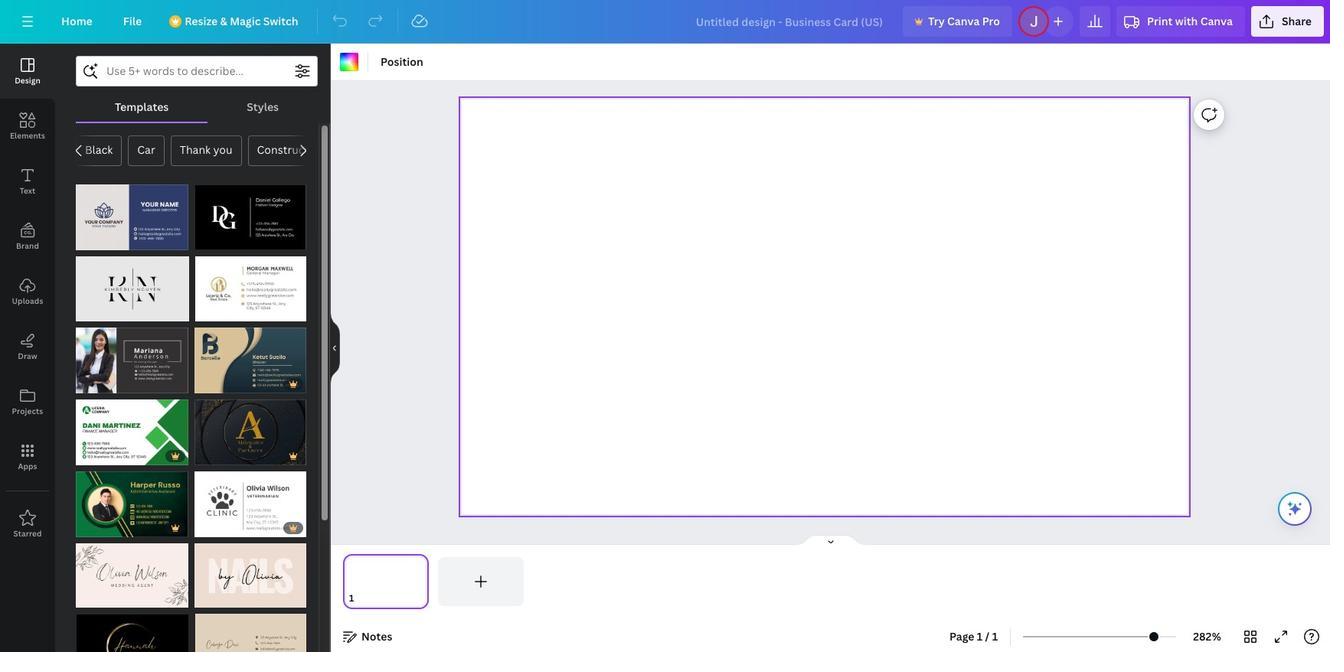 Task type: describe. For each thing, give the bounding box(es) containing it.
of for the black & gold elegant business card "group"
[[208, 450, 217, 462]]

1 for green and gold modern business card group
[[83, 522, 88, 534]]

main menu bar
[[0, 0, 1330, 44]]

canva assistant image
[[1286, 500, 1304, 518]]

Use 5+ words to describe... search field
[[106, 57, 287, 86]]

black and gold classy minimalist business card group
[[76, 605, 189, 652]]

draw
[[18, 351, 37, 361]]

resize
[[185, 14, 218, 28]]

black white modern business card group
[[76, 319, 188, 394]]

black and white dog cat veterinary clinic veterinarian single-side business card image
[[194, 472, 306, 538]]

2 for simple corporate business card group
[[221, 306, 225, 318]]

apps
[[18, 461, 37, 472]]

thank you button
[[171, 136, 242, 166]]

Page title text field
[[361, 591, 367, 606]]

design button
[[0, 44, 55, 99]]

2 for pink aesthetic handwritten wedding agent business card group
[[101, 593, 106, 604]]

elements button
[[0, 99, 55, 154]]

2 for blush pink typography nail artist business card group
[[219, 593, 224, 604]]

1 right /
[[992, 629, 998, 644]]

uploads button
[[0, 264, 55, 319]]

brand
[[16, 240, 39, 251]]

canva inside button
[[947, 14, 980, 28]]

print with canva button
[[1116, 6, 1245, 37]]

black button
[[76, 136, 122, 166]]

2 for grey black modern elegant name initials monogram business card group
[[101, 306, 106, 318]]

text button
[[0, 154, 55, 209]]

1 of 2 for green and gold modern business card group
[[83, 522, 106, 534]]

green and white modern business card group
[[76, 391, 188, 466]]

&
[[220, 14, 227, 28]]

side panel tab list
[[0, 44, 55, 552]]

of for the green and white modern business card group
[[90, 450, 99, 462]]

of for green and gold modern business card group
[[90, 522, 99, 534]]

2 for black white modern business card group
[[101, 378, 106, 390]]

2 for the green and white modern business card group
[[101, 450, 106, 462]]

1 for the blue grey minimalist modern business card group
[[83, 235, 88, 247]]

brand button
[[0, 209, 55, 264]]

of for pink aesthetic handwritten wedding agent business card group
[[90, 593, 99, 604]]

draw button
[[0, 319, 55, 374]]

1 for blush pink typography nail artist business card group
[[202, 593, 206, 604]]

switch
[[263, 14, 298, 28]]

try canva pro
[[928, 14, 1000, 28]]

1 left /
[[977, 629, 983, 644]]

1 of 2 for blush pink typography nail artist business card group
[[202, 593, 224, 604]]

position
[[381, 54, 423, 69]]

of for the blue grey minimalist modern business card group
[[90, 235, 99, 247]]

brown  business card group
[[196, 605, 306, 652]]

of for grey black modern elegant name initials monogram business card group
[[90, 306, 99, 318]]

1 of 2 for pink aesthetic handwritten wedding agent business card group
[[83, 593, 106, 604]]

1 of 2 for black white modern business card group
[[83, 378, 106, 390]]

of for navy and brown modern business card group
[[208, 378, 217, 390]]

1 of 2 for the blue grey minimalist modern business card group
[[83, 235, 106, 247]]

navy and brown modern business card group
[[194, 319, 306, 394]]

1 of 2 for navy and brown modern business card group
[[202, 378, 224, 390]]

1 for navy and brown modern business card group
[[202, 378, 206, 390]]

with
[[1175, 14, 1198, 28]]

construction
[[257, 142, 325, 157]]

page 1 image
[[343, 557, 429, 606]]

templates
[[115, 100, 169, 114]]

1 of 2 for grey black modern elegant name initials monogram business card group
[[83, 306, 106, 318]]

black & gold elegant business card group
[[194, 391, 306, 466]]

blue grey minimalist modern business card group
[[76, 175, 188, 250]]

try canva pro button
[[903, 6, 1012, 37]]

resize & magic switch
[[185, 14, 298, 28]]

1 of 2 for the black & gold elegant business card "group"
[[202, 450, 224, 462]]

/
[[985, 629, 990, 644]]

styles
[[247, 100, 279, 114]]

1 for the black & gold elegant business card "group"
[[202, 450, 206, 462]]

styles button
[[208, 93, 318, 122]]

projects button
[[0, 374, 55, 430]]



Task type: locate. For each thing, give the bounding box(es) containing it.
1 inside the blue grey minimalist modern business card group
[[83, 235, 88, 247]]

1 of 2 inside the black & gold elegant business card "group"
[[202, 450, 224, 462]]

2 up pink aesthetic handwritten wedding agent business card group
[[101, 522, 106, 534]]

of inside grey black modern elegant name initials monogram business card group
[[90, 306, 99, 318]]

2 inside navy and brown modern business card group
[[219, 378, 224, 390]]

canva right with
[[1200, 14, 1233, 28]]

car
[[137, 142, 155, 157]]

try
[[928, 14, 945, 28]]

1 up black and gold classy minimalist business card group in the bottom left of the page
[[83, 593, 88, 604]]

282% button
[[1182, 625, 1232, 649]]

hide pages image
[[794, 534, 867, 547]]

1 of 2 inside grey black modern elegant name initials monogram business card group
[[83, 306, 106, 318]]

of up brown  business card group
[[208, 593, 217, 604]]

projects
[[12, 406, 43, 417]]

2 inside the black & gold elegant business card "group"
[[219, 450, 224, 462]]

1 horizontal spatial canva
[[1200, 14, 1233, 28]]

uploads
[[12, 296, 43, 306]]

1 of 2 inside the blue grey minimalist modern business card group
[[83, 235, 106, 247]]

green and gold modern business card group
[[76, 463, 188, 538]]

pink aesthetic handwritten wedding agent business card group
[[76, 535, 188, 608]]

1 of 2 up the green and white modern business card group
[[83, 378, 106, 390]]

of up black and white dog cat veterinary clinic veterinarian single-side business card group
[[208, 450, 217, 462]]

magic
[[230, 14, 261, 28]]

1 inside the green and white modern business card group
[[83, 450, 88, 462]]

282%
[[1193, 629, 1221, 644]]

home
[[61, 14, 92, 28]]

file
[[123, 14, 142, 28]]

page 1 / 1
[[950, 629, 998, 644]]

2 canva from the left
[[1200, 14, 1233, 28]]

2 up black and gold classy minimalist business card group in the bottom left of the page
[[101, 593, 106, 604]]

2 inside black white modern business card group
[[101, 378, 106, 390]]

black and white simple personal business card group
[[194, 175, 306, 250]]

2 up the black & gold elegant business card "group"
[[219, 378, 224, 390]]

page
[[950, 629, 974, 644]]

notes button
[[337, 625, 399, 649]]

1 right apps button on the bottom of page
[[83, 450, 88, 462]]

car button
[[128, 136, 164, 166]]

1 of 2 up green and gold modern business card group
[[83, 450, 106, 462]]

1 of 2 up pink aesthetic handwritten wedding agent business card group
[[83, 522, 106, 534]]

blush pink typography nail artist business card group
[[194, 535, 306, 608]]

1 for the green and white modern business card group
[[83, 450, 88, 462]]

of inside the blue grey minimalist modern business card group
[[90, 235, 99, 247]]

of up the black & gold elegant business card "group"
[[208, 378, 217, 390]]

templates button
[[76, 93, 208, 122]]

1 inside pink aesthetic handwritten wedding agent business card group
[[83, 593, 88, 604]]

of up pink aesthetic handwritten wedding agent business card group
[[90, 522, 99, 534]]

elements
[[10, 130, 45, 141]]

2 for the black & gold elegant business card "group"
[[219, 450, 224, 462]]

1 of 2 for the green and white modern business card group
[[83, 450, 106, 462]]

1 right starred button
[[83, 522, 88, 534]]

2
[[101, 235, 106, 247], [101, 306, 106, 318], [221, 306, 225, 318], [101, 378, 106, 390], [219, 378, 224, 390], [101, 450, 106, 462], [219, 450, 224, 462], [101, 522, 106, 534], [101, 593, 106, 604], [219, 593, 224, 604]]

you
[[213, 142, 232, 157]]

1 of 2 inside green and gold modern business card group
[[83, 522, 106, 534]]

of up black and gold classy minimalist business card group in the bottom left of the page
[[90, 593, 99, 604]]

1 inside black white modern business card group
[[83, 378, 88, 390]]

of for simple corporate business card group
[[210, 306, 219, 318]]

1 of 2 inside the green and white modern business card group
[[83, 450, 106, 462]]

canva inside dropdown button
[[1200, 14, 1233, 28]]

of inside the green and white modern business card group
[[90, 450, 99, 462]]

1 of 2 up brown  business card group
[[202, 593, 224, 604]]

1 for pink aesthetic handwritten wedding agent business card group
[[83, 593, 88, 604]]

1 of 2 for simple corporate business card group
[[203, 306, 225, 318]]

simple corporate business card group
[[196, 247, 306, 322]]

1 for simple corporate business card group
[[203, 306, 208, 318]]

#ffffff image
[[340, 53, 358, 71]]

2 up brown  business card group
[[219, 593, 224, 604]]

of inside pink aesthetic handwritten wedding agent business card group
[[90, 593, 99, 604]]

thank
[[180, 142, 211, 157]]

1 of 2 inside blush pink typography nail artist business card group
[[202, 593, 224, 604]]

home link
[[49, 6, 105, 37]]

1 right projects button
[[83, 378, 88, 390]]

1 up the black & gold elegant business card "group"
[[202, 378, 206, 390]]

pro
[[982, 14, 1000, 28]]

of
[[90, 235, 99, 247], [90, 306, 99, 318], [210, 306, 219, 318], [90, 378, 99, 390], [208, 378, 217, 390], [90, 450, 99, 462], [208, 450, 217, 462], [90, 522, 99, 534], [90, 593, 99, 604], [208, 593, 217, 604]]

1 for black white modern business card group
[[83, 378, 88, 390]]

1 inside the black & gold elegant business card "group"
[[202, 450, 206, 462]]

canva right try
[[947, 14, 980, 28]]

1 of 2 up black white modern business card group
[[83, 306, 106, 318]]

1 inside simple corporate business card group
[[203, 306, 208, 318]]

of inside black white modern business card group
[[90, 378, 99, 390]]

2 inside the blue grey minimalist modern business card group
[[101, 235, 106, 247]]

1 inside blush pink typography nail artist business card group
[[202, 593, 206, 604]]

2 inside grey black modern elegant name initials monogram business card group
[[101, 306, 106, 318]]

black and white dog cat veterinary clinic veterinarian single-side business card group
[[194, 463, 306, 538]]

2 inside simple corporate business card group
[[221, 306, 225, 318]]

of up green and gold modern business card group
[[90, 450, 99, 462]]

2 up the green and white modern business card group
[[101, 378, 106, 390]]

1 of 2 inside black white modern business card group
[[83, 378, 106, 390]]

2 up navy and brown modern business card group
[[221, 306, 225, 318]]

share button
[[1251, 6, 1324, 37]]

thank you
[[180, 142, 232, 157]]

black
[[85, 142, 113, 157]]

1 up brown  business card group
[[202, 593, 206, 604]]

1 of 2 up navy and brown modern business card group
[[203, 306, 225, 318]]

hide image
[[330, 311, 340, 385]]

file button
[[111, 6, 154, 37]]

1 of 2 up black and white dog cat veterinary clinic veterinarian single-side business card group
[[202, 450, 224, 462]]

1 of 2 inside simple corporate business card group
[[203, 306, 225, 318]]

of up the green and white modern business card group
[[90, 378, 99, 390]]

2 inside green and gold modern business card group
[[101, 522, 106, 534]]

of inside simple corporate business card group
[[210, 306, 219, 318]]

2 for the blue grey minimalist modern business card group
[[101, 235, 106, 247]]

construction button
[[248, 136, 334, 166]]

Design title text field
[[684, 6, 897, 37]]

design
[[15, 75, 40, 86]]

print
[[1147, 14, 1173, 28]]

1 of 2 up grey black modern elegant name initials monogram business card group
[[83, 235, 106, 247]]

grey black modern elegant name initials monogram business card group
[[76, 247, 189, 322]]

2 inside pink aesthetic handwritten wedding agent business card group
[[101, 593, 106, 604]]

text
[[20, 185, 35, 196]]

2 up grey black modern elegant name initials monogram business card group
[[101, 235, 106, 247]]

canva
[[947, 14, 980, 28], [1200, 14, 1233, 28]]

share
[[1282, 14, 1312, 28]]

position button
[[374, 50, 429, 74]]

of inside blush pink typography nail artist business card group
[[208, 593, 217, 604]]

apps button
[[0, 430, 55, 485]]

of up navy and brown modern business card group
[[210, 306, 219, 318]]

print with canva
[[1147, 14, 1233, 28]]

of inside navy and brown modern business card group
[[208, 378, 217, 390]]

1
[[83, 235, 88, 247], [83, 306, 88, 318], [203, 306, 208, 318], [83, 378, 88, 390], [202, 378, 206, 390], [83, 450, 88, 462], [202, 450, 206, 462], [83, 522, 88, 534], [83, 593, 88, 604], [202, 593, 206, 604], [977, 629, 983, 644], [992, 629, 998, 644]]

1 inside navy and brown modern business card group
[[202, 378, 206, 390]]

starred
[[13, 528, 42, 539]]

of inside green and gold modern business card group
[[90, 522, 99, 534]]

1 of 2 up black and gold classy minimalist business card group in the bottom left of the page
[[83, 593, 106, 604]]

1 right side panel tab list
[[83, 306, 88, 318]]

2 up black white modern business card group
[[101, 306, 106, 318]]

resize & magic switch button
[[160, 6, 311, 37]]

1 of 2 inside navy and brown modern business card group
[[202, 378, 224, 390]]

0 horizontal spatial canva
[[947, 14, 980, 28]]

1 inside green and gold modern business card group
[[83, 522, 88, 534]]

2 for navy and brown modern business card group
[[219, 378, 224, 390]]

1 for grey black modern elegant name initials monogram business card group
[[83, 306, 88, 318]]

of for blush pink typography nail artist business card group
[[208, 593, 217, 604]]

1 of 2 inside pink aesthetic handwritten wedding agent business card group
[[83, 593, 106, 604]]

1 inside grey black modern elegant name initials monogram business card group
[[83, 306, 88, 318]]

2 up green and gold modern business card group
[[101, 450, 106, 462]]

2 inside the green and white modern business card group
[[101, 450, 106, 462]]

1 of 2 up the black & gold elegant business card "group"
[[202, 378, 224, 390]]

1 canva from the left
[[947, 14, 980, 28]]

notes
[[361, 629, 392, 644]]

2 up black and white dog cat veterinary clinic veterinarian single-side business card group
[[219, 450, 224, 462]]

of up grey black modern elegant name initials monogram business card group
[[90, 235, 99, 247]]

1 right 'brand' button
[[83, 235, 88, 247]]

of for black white modern business card group
[[90, 378, 99, 390]]

of up black white modern business card group
[[90, 306, 99, 318]]

1 up navy and brown modern business card group
[[203, 306, 208, 318]]

2 inside blush pink typography nail artist business card group
[[219, 593, 224, 604]]

2 for green and gold modern business card group
[[101, 522, 106, 534]]

starred button
[[0, 497, 55, 552]]

1 up black and white dog cat veterinary clinic veterinarian single-side business card group
[[202, 450, 206, 462]]

1 of 2
[[83, 235, 106, 247], [83, 306, 106, 318], [203, 306, 225, 318], [83, 378, 106, 390], [202, 378, 224, 390], [83, 450, 106, 462], [202, 450, 224, 462], [83, 522, 106, 534], [83, 593, 106, 604], [202, 593, 224, 604]]

of inside the black & gold elegant business card "group"
[[208, 450, 217, 462]]



Task type: vqa. For each thing, say whether or not it's contained in the screenshot.
1
yes



